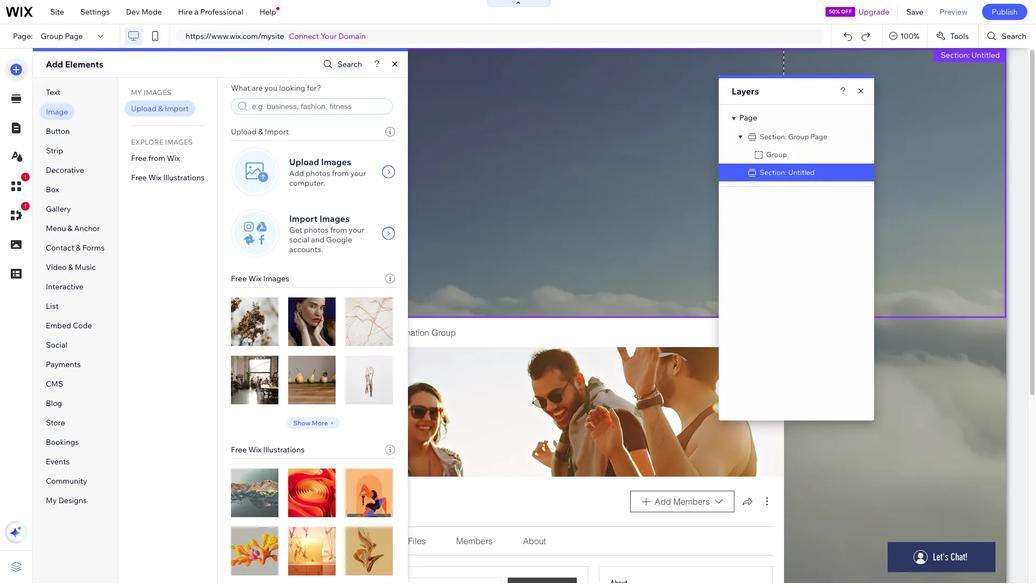 Task type: describe. For each thing, give the bounding box(es) containing it.
section: group page
[[760, 132, 828, 141]]

social
[[289, 235, 310, 245]]

photos for import
[[304, 225, 329, 235]]

tools button
[[928, 24, 979, 48]]

are
[[252, 83, 263, 93]]

show more
[[294, 419, 328, 427]]

upload inside upload images add photos from your computer.
[[289, 157, 319, 167]]

publish button
[[983, 4, 1028, 20]]

add elements
[[46, 59, 104, 70]]

images for explore
[[165, 138, 193, 146]]

2 vertical spatial section:
[[760, 168, 787, 177]]

2 vertical spatial page
[[811, 132, 828, 141]]

50% off
[[829, 8, 852, 15]]

looking
[[279, 83, 305, 93]]

images for my
[[144, 88, 172, 97]]

image
[[46, 107, 68, 117]]

google
[[326, 235, 352, 245]]

help
[[260, 7, 276, 17]]

save button
[[899, 0, 932, 24]]

1 vertical spatial free wix illustrations
[[231, 445, 305, 455]]

upgrade
[[859, 7, 890, 17]]

list
[[46, 301, 59, 311]]

add inside upload images add photos from your computer.
[[289, 168, 304, 178]]

& right video
[[68, 262, 73, 272]]

import inside import images get photos from your social and google accounts.
[[289, 213, 318, 224]]

music
[[75, 262, 96, 272]]

0 vertical spatial untitled
[[972, 50, 1001, 60]]

social
[[46, 340, 67, 350]]

community
[[46, 476, 87, 486]]

1 vertical spatial section: untitled
[[760, 168, 815, 177]]

accounts.
[[289, 245, 323, 254]]

free wix images
[[231, 274, 289, 283]]

your
[[321, 31, 337, 41]]

0 horizontal spatial upload
[[131, 104, 157, 113]]

bookings
[[46, 437, 79, 447]]

your for upload images
[[351, 168, 366, 178]]

1 vertical spatial upload
[[231, 127, 257, 137]]

& right menu
[[68, 224, 73, 233]]

get
[[289, 225, 302, 235]]

a
[[195, 7, 199, 17]]

site
[[50, 7, 64, 17]]

0 vertical spatial search button
[[980, 24, 1037, 48]]

strip
[[46, 146, 63, 156]]

hire a professional
[[178, 7, 243, 17]]

dev mode
[[126, 7, 162, 17]]

& down are
[[258, 127, 263, 137]]

explore
[[131, 138, 164, 146]]

code
[[73, 321, 92, 330]]

contact
[[46, 243, 74, 253]]

0 vertical spatial free wix illustrations
[[131, 173, 205, 183]]

my for my images
[[131, 88, 142, 97]]

professional
[[200, 7, 243, 17]]

1 for second 1 button from the top of the page
[[24, 203, 27, 210]]

2 1 button from the top
[[5, 202, 30, 227]]

upload images add photos from your computer.
[[289, 157, 366, 188]]

0 horizontal spatial untitled
[[789, 168, 815, 177]]

1 horizontal spatial import
[[265, 127, 289, 137]]

e.g. business, fashion, fitness field
[[251, 102, 389, 111]]

menu
[[46, 224, 66, 233]]

text
[[46, 87, 61, 97]]

decorative
[[46, 165, 84, 175]]

embed
[[46, 321, 71, 330]]

anchor
[[74, 224, 100, 233]]

1 for first 1 button from the top of the page
[[24, 174, 27, 180]]

preview button
[[932, 0, 976, 24]]



Task type: locate. For each thing, give the bounding box(es) containing it.
from down "explore images"
[[149, 153, 165, 163]]

images
[[144, 88, 172, 97], [165, 138, 193, 146], [321, 157, 351, 167], [320, 213, 350, 224], [263, 274, 289, 283]]

embed code
[[46, 321, 92, 330]]

1 horizontal spatial untitled
[[972, 50, 1001, 60]]

button
[[46, 126, 70, 136]]

&
[[158, 104, 163, 113], [258, 127, 263, 137], [68, 224, 73, 233], [76, 243, 81, 253], [68, 262, 73, 272]]

publish
[[992, 7, 1018, 17]]

free
[[131, 153, 147, 163], [131, 173, 147, 183], [231, 274, 247, 283], [231, 445, 247, 455]]

0 vertical spatial page
[[65, 31, 83, 41]]

2 horizontal spatial page
[[811, 132, 828, 141]]

cms
[[46, 379, 63, 389]]

upload & import down are
[[231, 127, 289, 137]]

1 vertical spatial 1
[[24, 203, 27, 210]]

photos inside upload images add photos from your computer.
[[306, 168, 330, 178]]

search down publish
[[1002, 31, 1027, 41]]

1 vertical spatial untitled
[[789, 168, 815, 177]]

preview
[[940, 7, 968, 17]]

1 horizontal spatial add
[[289, 168, 304, 178]]

1 left gallery in the left of the page
[[24, 203, 27, 210]]

import
[[165, 104, 189, 113], [265, 127, 289, 137], [289, 213, 318, 224]]

mode
[[142, 7, 162, 17]]

my images
[[131, 88, 172, 97]]

your for import images
[[349, 225, 365, 235]]

photos
[[306, 168, 330, 178], [304, 225, 329, 235]]

1 vertical spatial 1 button
[[5, 202, 30, 227]]

your
[[351, 168, 366, 178], [349, 225, 365, 235]]

0 horizontal spatial search
[[338, 59, 362, 69]]

from right computer.
[[332, 168, 349, 178]]

your right "and"
[[349, 225, 365, 235]]

0 horizontal spatial free wix illustrations
[[131, 173, 205, 183]]

photos inside import images get photos from your social and google accounts.
[[304, 225, 329, 235]]

1 horizontal spatial free wix illustrations
[[231, 445, 305, 455]]

0 vertical spatial your
[[351, 168, 366, 178]]

& left forms
[[76, 243, 81, 253]]

0 vertical spatial illustrations
[[163, 173, 205, 183]]

0 vertical spatial upload & import
[[131, 104, 189, 113]]

search button down domain
[[321, 56, 362, 72]]

forms
[[83, 243, 105, 253]]

1 vertical spatial from
[[332, 168, 349, 178]]

2 vertical spatial group
[[767, 150, 788, 159]]

100% button
[[883, 24, 928, 48]]

2 1 from the top
[[24, 203, 27, 210]]

1 left decorative
[[24, 174, 27, 180]]

show
[[294, 419, 311, 427]]

show more button
[[286, 417, 340, 429]]

payments
[[46, 360, 81, 369]]

dev
[[126, 7, 140, 17]]

2 vertical spatial from
[[330, 225, 347, 235]]

search button down publish button
[[980, 24, 1037, 48]]

0 horizontal spatial page
[[65, 31, 83, 41]]

1 1 button from the top
[[5, 173, 30, 198]]

computer.
[[289, 178, 325, 188]]

contact & forms
[[46, 243, 105, 253]]

1 horizontal spatial upload
[[231, 127, 257, 137]]

upload & import
[[131, 104, 189, 113], [231, 127, 289, 137]]

1 horizontal spatial section: untitled
[[941, 50, 1001, 60]]

photos for upload
[[306, 168, 330, 178]]

you
[[265, 83, 278, 93]]

settings
[[80, 7, 110, 17]]

for?
[[307, 83, 321, 93]]

group page
[[41, 31, 83, 41]]

0 vertical spatial add
[[46, 59, 63, 70]]

1 horizontal spatial illustrations
[[263, 445, 305, 455]]

elements
[[65, 59, 104, 70]]

2 horizontal spatial upload
[[289, 157, 319, 167]]

1 horizontal spatial upload & import
[[231, 127, 289, 137]]

2 vertical spatial upload
[[289, 157, 319, 167]]

0 horizontal spatial illustrations
[[163, 173, 205, 183]]

group for group
[[767, 150, 788, 159]]

1 vertical spatial illustrations
[[263, 445, 305, 455]]

page
[[65, 31, 83, 41], [740, 113, 758, 123], [811, 132, 828, 141]]

0 vertical spatial search
[[1002, 31, 1027, 41]]

and
[[311, 235, 325, 245]]

0 horizontal spatial upload & import
[[131, 104, 189, 113]]

gallery
[[46, 204, 71, 214]]

import images get photos from your social and google accounts.
[[289, 213, 365, 254]]

group
[[41, 31, 63, 41], [789, 132, 809, 141], [767, 150, 788, 159]]

upload up computer.
[[289, 157, 319, 167]]

from right "and"
[[330, 225, 347, 235]]

2 horizontal spatial group
[[789, 132, 809, 141]]

free wix illustrations down free from wix
[[131, 173, 205, 183]]

1 horizontal spatial page
[[740, 113, 758, 123]]

upload & import down my images
[[131, 104, 189, 113]]

& down my images
[[158, 104, 163, 113]]

1 vertical spatial search button
[[321, 56, 362, 72]]

0 vertical spatial import
[[165, 104, 189, 113]]

50%
[[829, 8, 840, 15]]

0 horizontal spatial add
[[46, 59, 63, 70]]

what
[[231, 83, 250, 93]]

0 horizontal spatial import
[[165, 104, 189, 113]]

https://www.wix.com/mysite connect your domain
[[186, 31, 366, 41]]

0 vertical spatial from
[[149, 153, 165, 163]]

0 horizontal spatial my
[[46, 496, 57, 505]]

untitled down tools 'button'
[[972, 50, 1001, 60]]

tools
[[951, 31, 969, 41]]

https://www.wix.com/mysite
[[186, 31, 284, 41]]

connect
[[289, 31, 319, 41]]

0 horizontal spatial group
[[41, 31, 63, 41]]

domain
[[339, 31, 366, 41]]

from inside import images get photos from your social and google accounts.
[[330, 225, 347, 235]]

search
[[1002, 31, 1027, 41], [338, 59, 362, 69]]

save
[[907, 7, 924, 17]]

upload down my images
[[131, 104, 157, 113]]

blog
[[46, 398, 62, 408]]

1 1 from the top
[[24, 174, 27, 180]]

1 vertical spatial search
[[338, 59, 362, 69]]

my up explore
[[131, 88, 142, 97]]

100%
[[901, 31, 920, 41]]

1 vertical spatial add
[[289, 168, 304, 178]]

1 vertical spatial photos
[[304, 225, 329, 235]]

1 button left the box
[[5, 173, 30, 198]]

from for upload images
[[332, 168, 349, 178]]

illustrations down free from wix
[[163, 173, 205, 183]]

designs
[[59, 496, 87, 505]]

0 vertical spatial my
[[131, 88, 142, 97]]

0 vertical spatial 1
[[24, 174, 27, 180]]

1 vertical spatial my
[[46, 496, 57, 505]]

0 vertical spatial section:
[[941, 50, 970, 60]]

interactive
[[46, 282, 84, 292]]

1
[[24, 174, 27, 180], [24, 203, 27, 210]]

images for import
[[320, 213, 350, 224]]

search button
[[980, 24, 1037, 48], [321, 56, 362, 72]]

hire
[[178, 7, 193, 17]]

images inside upload images add photos from your computer.
[[321, 157, 351, 167]]

video
[[46, 262, 67, 272]]

1 horizontal spatial search button
[[980, 24, 1037, 48]]

my
[[131, 88, 142, 97], [46, 496, 57, 505]]

images for upload
[[321, 157, 351, 167]]

my designs
[[46, 496, 87, 505]]

video & music
[[46, 262, 96, 272]]

1 vertical spatial upload & import
[[231, 127, 289, 137]]

off
[[842, 8, 852, 15]]

my left designs
[[46, 496, 57, 505]]

more
[[312, 419, 328, 427]]

your inside import images get photos from your social and google accounts.
[[349, 225, 365, 235]]

2 vertical spatial import
[[289, 213, 318, 224]]

store
[[46, 418, 65, 428]]

2 horizontal spatial import
[[289, 213, 318, 224]]

1 vertical spatial section:
[[760, 132, 787, 141]]

1 vertical spatial your
[[349, 225, 365, 235]]

menu & anchor
[[46, 224, 100, 233]]

my for my designs
[[46, 496, 57, 505]]

1 vertical spatial import
[[265, 127, 289, 137]]

import down my images
[[165, 104, 189, 113]]

illustrations down show
[[263, 445, 305, 455]]

what are you looking for?
[[231, 83, 321, 93]]

0 horizontal spatial section: untitled
[[760, 168, 815, 177]]

import down the what are you looking for?
[[265, 127, 289, 137]]

1 horizontal spatial my
[[131, 88, 142, 97]]

0 horizontal spatial search button
[[321, 56, 362, 72]]

1 vertical spatial page
[[740, 113, 758, 123]]

explore images
[[131, 138, 193, 146]]

add
[[46, 59, 63, 70], [289, 168, 304, 178]]

free wix illustrations
[[131, 173, 205, 183], [231, 445, 305, 455]]

1 button left menu
[[5, 202, 30, 227]]

section: untitled
[[941, 50, 1001, 60], [760, 168, 815, 177]]

from for import images
[[330, 225, 347, 235]]

images inside import images get photos from your social and google accounts.
[[320, 213, 350, 224]]

1 horizontal spatial group
[[767, 150, 788, 159]]

1 vertical spatial group
[[789, 132, 809, 141]]

import up get
[[289, 213, 318, 224]]

box
[[46, 185, 59, 194]]

0 vertical spatial group
[[41, 31, 63, 41]]

section: untitled down section: group page
[[760, 168, 815, 177]]

1 horizontal spatial search
[[1002, 31, 1027, 41]]

layers
[[732, 86, 759, 97]]

from
[[149, 153, 165, 163], [332, 168, 349, 178], [330, 225, 347, 235]]

untitled
[[972, 50, 1001, 60], [789, 168, 815, 177]]

section:
[[941, 50, 970, 60], [760, 132, 787, 141], [760, 168, 787, 177]]

upload
[[131, 104, 157, 113], [231, 127, 257, 137], [289, 157, 319, 167]]

free from wix
[[131, 153, 180, 163]]

section: untitled down tools
[[941, 50, 1001, 60]]

untitled down section: group page
[[789, 168, 815, 177]]

illustrations
[[163, 173, 205, 183], [263, 445, 305, 455]]

your right computer.
[[351, 168, 366, 178]]

upload down what
[[231, 127, 257, 137]]

group for group page
[[41, 31, 63, 41]]

free wix illustrations down show
[[231, 445, 305, 455]]

events
[[46, 457, 70, 467]]

0 vertical spatial section: untitled
[[941, 50, 1001, 60]]

0 vertical spatial 1 button
[[5, 173, 30, 198]]

from inside upload images add photos from your computer.
[[332, 168, 349, 178]]

0 vertical spatial upload
[[131, 104, 157, 113]]

0 vertical spatial photos
[[306, 168, 330, 178]]

search down domain
[[338, 59, 362, 69]]

your inside upload images add photos from your computer.
[[351, 168, 366, 178]]



Task type: vqa. For each thing, say whether or not it's contained in the screenshot.
IMAGES corresponding to My
yes



